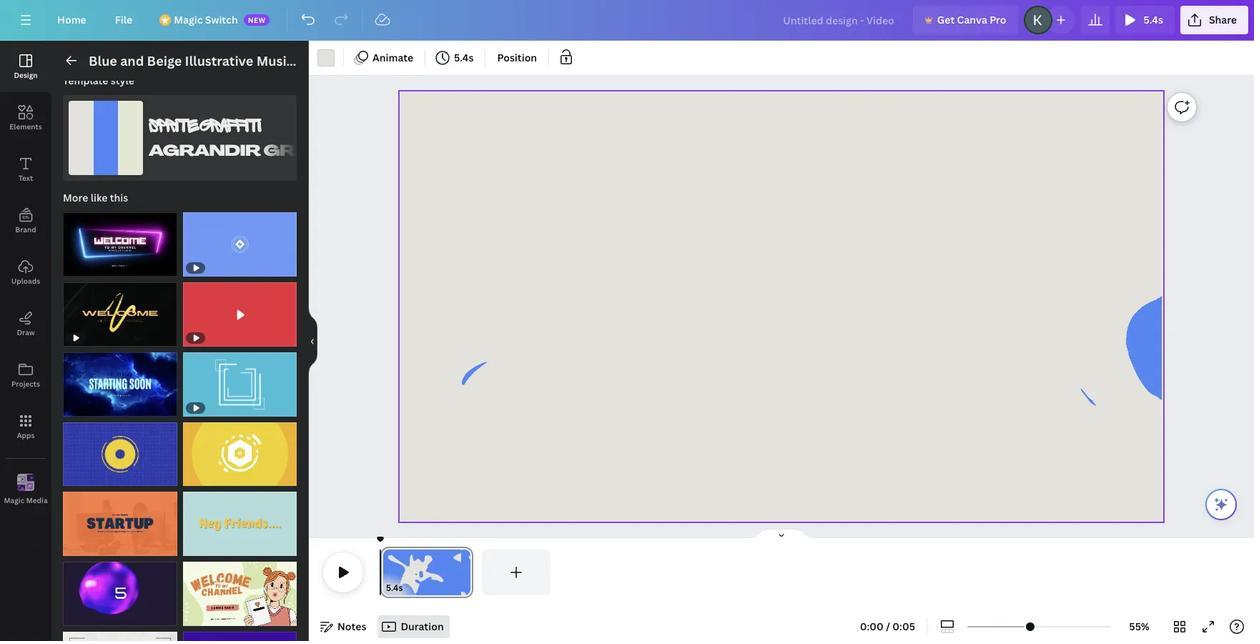 Task type: locate. For each thing, give the bounding box(es) containing it.
1 horizontal spatial 1 of 7
[[190, 613, 213, 623]]

blue modern space landscape illustration live streaming announcement video group
[[63, 344, 177, 417]]

brand button
[[0, 195, 52, 247]]

hide image
[[308, 307, 318, 376]]

1 of 7 for "blue orange minimalist startup business intro youtube video" group
[[70, 543, 93, 553]]

brand
[[15, 225, 36, 235]]

1 vertical spatial magic
[[4, 495, 24, 505]]

get canva pro
[[938, 13, 1007, 26]]

of up green simple welcome back to my channell intro outro youtube video group
[[196, 473, 207, 483]]

new
[[248, 15, 266, 25]]

graffiti
[[200, 117, 260, 137]]

2 4 from the left
[[209, 473, 214, 483]]

1 for modern cute blue welcome to my channel intro animated video group
[[70, 473, 74, 483]]

4 up "blue orange minimalist startup business intro youtube video" group
[[89, 473, 94, 483]]

1 up countdown intro 3d video in bright purple black and white bold tech style group
[[70, 543, 74, 553]]

magic inside main menu bar
[[174, 13, 203, 26]]

illustrative
[[185, 52, 254, 69]]

4
[[89, 473, 94, 483], [209, 473, 214, 483]]

blue purple gradient cute youtube intro group
[[183, 624, 297, 642]]

1 of 4 up "blue orange minimalist startup business intro youtube video" group
[[70, 473, 94, 483]]

1 vertical spatial 5.4s
[[454, 51, 474, 64]]

1 inside green orange illustration vlog  channel intro outro youtube video group
[[190, 613, 194, 623]]

1 up blue purple gradient cute youtube intro group
[[190, 613, 194, 623]]

1 horizontal spatial magic
[[174, 13, 203, 26]]

0 horizontal spatial 5.4s button
[[386, 582, 403, 596]]

0 horizontal spatial magic
[[4, 495, 24, 505]]

sprite
[[149, 117, 198, 137]]

1 of 7 inside "blue orange minimalist startup business intro youtube video" group
[[70, 543, 93, 553]]

0:00
[[860, 620, 884, 634]]

of for modern yellow  welcome to my channel intro animated video group
[[196, 473, 207, 483]]

animate button
[[350, 47, 419, 69]]

7
[[89, 543, 93, 553], [209, 613, 213, 623]]

of inside green orange illustration vlog  channel intro outro youtube video group
[[196, 613, 207, 623]]

green simple welcome back to my channell intro outro youtube video group
[[183, 484, 297, 557]]

2 vertical spatial 5.4s
[[386, 582, 403, 595]]

file button
[[104, 6, 144, 34]]

7 inside green orange illustration vlog  channel intro outro youtube video group
[[209, 613, 213, 623]]

0 vertical spatial 5.4s
[[1144, 13, 1164, 26]]

1 inside green simple welcome back to my channell intro outro youtube video group
[[190, 543, 194, 553]]

0 vertical spatial magic
[[174, 13, 203, 26]]

of inside countdown intro 3d video in bright purple black and white bold tech style group
[[76, 613, 87, 623]]

0 vertical spatial 5.4s button
[[1116, 6, 1175, 34]]

2 horizontal spatial 5.4s button
[[1116, 6, 1175, 34]]

modern cute blue welcome to my channel intro animated video group
[[63, 414, 177, 487]]

5.4s left share "dropdown button"
[[1144, 13, 1164, 26]]

1 of 4 inside modern yellow  welcome to my channel intro animated video group
[[190, 473, 214, 483]]

of inside green simple welcome back to my channell intro outro youtube video group
[[196, 543, 207, 553]]

intro
[[354, 52, 385, 69]]

get
[[938, 13, 955, 26]]

1 inside "blue orange minimalist startup business intro youtube video" group
[[70, 543, 74, 553]]

5.4s button
[[1116, 6, 1175, 34], [431, 47, 480, 69], [386, 582, 403, 596]]

4 inside modern cute blue welcome to my channel intro animated video group
[[89, 473, 94, 483]]

0 horizontal spatial 5.4s
[[386, 582, 403, 595]]

design
[[14, 70, 38, 80]]

magic switch
[[174, 13, 238, 26]]

file
[[115, 13, 132, 26]]

1 of 7 for green orange illustration vlog  channel intro outro youtube video group
[[190, 613, 213, 623]]

1 of 7 up blue purple gradient cute youtube intro group
[[190, 613, 213, 623]]

#e4e2dd image
[[318, 49, 335, 67]]

1 horizontal spatial 4
[[209, 473, 214, 483]]

green orange illustration vlog  channel intro outro youtube video group
[[183, 554, 297, 627]]

0 vertical spatial 1 of 7
[[70, 543, 93, 553]]

1 of 4 for modern cute blue welcome to my channel intro animated video group
[[70, 473, 94, 483]]

1 horizontal spatial 1 of 4
[[190, 473, 214, 483]]

1 vertical spatial 5.4s button
[[431, 47, 480, 69]]

elements button
[[0, 92, 52, 144]]

of
[[76, 473, 87, 483], [196, 473, 207, 483], [76, 543, 87, 553], [196, 543, 207, 553], [76, 613, 87, 623], [196, 613, 207, 623]]

magic left switch
[[174, 13, 203, 26]]

magic inside button
[[4, 495, 24, 505]]

5
[[89, 613, 94, 623]]

blue soft animated minimal playful geometric channel opening welcome youtube intro group
[[183, 204, 297, 277]]

1 1 of 4 from the left
[[70, 473, 94, 483]]

1 inside countdown intro 3d video in bright purple black and white bold tech style group
[[70, 613, 74, 623]]

5.4s left page title text field
[[386, 582, 403, 595]]

0:00 / 0:05
[[860, 620, 916, 634]]

/
[[887, 620, 891, 634]]

7 up blue purple gradient cute youtube intro group
[[209, 613, 213, 623]]

pink & blue futuristic gaming channel youtube intro group
[[63, 204, 177, 277]]

5.4s button left share "dropdown button"
[[1116, 6, 1175, 34]]

1 of 4 inside modern cute blue welcome to my channel intro animated video group
[[70, 473, 94, 483]]

of up countdown intro 3d video in bright purple black and white bold tech style group
[[76, 543, 87, 553]]

2 horizontal spatial 5.4s
[[1144, 13, 1164, 26]]

1 vertical spatial 7
[[209, 613, 213, 623]]

1 4 from the left
[[89, 473, 94, 483]]

template
[[63, 74, 108, 88]]

magic left the "media"
[[4, 495, 24, 505]]

1 left 5
[[70, 613, 74, 623]]

of inside modern cute blue welcome to my channel intro animated video group
[[76, 473, 87, 483]]

1 inside modern cute blue welcome to my channel intro animated video group
[[70, 473, 74, 483]]

1 of 8
[[190, 543, 214, 553]]

notes button
[[315, 616, 372, 639]]

of inside "blue orange minimalist startup business intro youtube video" group
[[76, 543, 87, 553]]

0 horizontal spatial 1 of 4
[[70, 473, 94, 483]]

2 vertical spatial 5.4s button
[[386, 582, 403, 596]]

projects button
[[0, 350, 52, 401]]

5.4s left position
[[454, 51, 474, 64]]

1 of 4 for modern yellow  welcome to my channel intro animated video group
[[190, 473, 214, 483]]

1 of 4 up green simple welcome back to my channell intro outro youtube video group
[[190, 473, 214, 483]]

notes
[[338, 620, 367, 634]]

7 inside "blue orange minimalist startup business intro youtube video" group
[[89, 543, 93, 553]]

8
[[209, 543, 214, 553]]

magic media
[[4, 495, 48, 505]]

0 horizontal spatial 4
[[89, 473, 94, 483]]

7 for green orange illustration vlog  channel intro outro youtube video group
[[209, 613, 213, 623]]

0 horizontal spatial 1 of 7
[[70, 543, 93, 553]]

of up "blue orange minimalist startup business intro youtube video" group
[[76, 473, 87, 483]]

of for countdown intro 3d video in bright purple black and white bold tech style group
[[76, 613, 87, 623]]

1 for green simple welcome back to my channell intro outro youtube video group
[[190, 543, 194, 553]]

0 vertical spatial 7
[[89, 543, 93, 553]]

1 of 7
[[70, 543, 93, 553], [190, 613, 213, 623]]

of left 8
[[196, 543, 207, 553]]

text button
[[0, 144, 52, 195]]

1 vertical spatial 1 of 7
[[190, 613, 213, 623]]

of up blue purple gradient cute youtube intro group
[[196, 613, 207, 623]]

7 up countdown intro 3d video in bright purple black and white bold tech style group
[[89, 543, 93, 553]]

1 horizontal spatial 7
[[209, 613, 213, 623]]

4 up green simple welcome back to my channell intro outro youtube video group
[[209, 473, 214, 483]]

1 horizontal spatial 5.4s button
[[431, 47, 480, 69]]

5.4s button left 'position' dropdown button
[[431, 47, 480, 69]]

0:05
[[893, 620, 916, 634]]

trimming, end edge slider
[[461, 550, 474, 596]]

black and white minimalist animated grunge photography camera youtube intro group
[[63, 624, 177, 642]]

2 1 of 4 from the left
[[190, 473, 214, 483]]

this
[[110, 191, 128, 205]]

4 inside modern yellow  welcome to my channel intro animated video group
[[209, 473, 214, 483]]

1
[[70, 473, 74, 483], [190, 473, 194, 483], [70, 543, 74, 553], [190, 543, 194, 553], [70, 613, 74, 623], [190, 613, 194, 623]]

magic
[[174, 13, 203, 26], [4, 495, 24, 505]]

0 horizontal spatial 7
[[89, 543, 93, 553]]

of inside modern yellow  welcome to my channel intro animated video group
[[196, 473, 207, 483]]

1 horizontal spatial 5.4s
[[454, 51, 474, 64]]

5.4s inside main menu bar
[[1144, 13, 1164, 26]]

more
[[63, 191, 88, 205]]

1 inside modern yellow  welcome to my channel intro animated video group
[[190, 473, 194, 483]]

1 of 7 up countdown intro 3d video in bright purple black and white bold tech style group
[[70, 543, 93, 553]]

1 up green simple welcome back to my channell intro outro youtube video group
[[190, 473, 194, 483]]

hide pages image
[[748, 529, 816, 540]]

5.4s
[[1144, 13, 1164, 26], [454, 51, 474, 64], [386, 582, 403, 595]]

1 of 7 inside green orange illustration vlog  channel intro outro youtube video group
[[190, 613, 213, 623]]

1 of 4
[[70, 473, 94, 483], [190, 473, 214, 483]]

minimalist blue welcome to my channel intro animated video group
[[183, 344, 297, 417]]

1 right magic media button
[[70, 473, 74, 483]]

1 left 8
[[190, 543, 194, 553]]

5.4s button left page title text field
[[386, 582, 403, 596]]

of left 5
[[76, 613, 87, 623]]

duration
[[401, 620, 444, 634]]

and
[[120, 52, 144, 69]]



Task type: describe. For each thing, give the bounding box(es) containing it.
main menu bar
[[0, 0, 1255, 41]]

share
[[1210, 13, 1238, 26]]

blue modern space landscape illustration live streaming announcement video image
[[63, 353, 177, 417]]

1 for countdown intro 3d video in bright purple black and white bold tech style group
[[70, 613, 74, 623]]

1 for "blue orange minimalist startup business intro youtube video" group
[[70, 543, 74, 553]]

switch
[[205, 13, 238, 26]]

like
[[91, 191, 108, 205]]

4 for modern yellow  welcome to my channel intro animated video group
[[209, 473, 214, 483]]

magic for magic switch
[[174, 13, 203, 26]]

uploads
[[11, 276, 40, 286]]

uploads button
[[0, 247, 52, 298]]

media
[[26, 495, 48, 505]]

position
[[498, 51, 537, 64]]

style
[[111, 74, 135, 88]]

grand
[[264, 144, 341, 159]]

draw
[[17, 328, 35, 338]]

apps
[[17, 431, 35, 441]]

Design title text field
[[772, 6, 908, 34]]

pink & blue futuristic gaming channel youtube intro image
[[63, 213, 177, 277]]

of for green orange illustration vlog  channel intro outro youtube video group
[[196, 613, 207, 623]]

draw button
[[0, 298, 52, 350]]

share button
[[1181, 6, 1249, 34]]

agrandir grand
[[149, 144, 341, 159]]

animate
[[373, 51, 414, 64]]

youtube
[[297, 52, 351, 69]]

countdown intro 3d video in bright purple black and white bold tech style group
[[63, 554, 177, 627]]

magic for magic media
[[4, 495, 24, 505]]

text
[[19, 173, 33, 183]]

side panel tab list
[[0, 41, 52, 516]]

of for modern cute blue welcome to my channel intro animated video group
[[76, 473, 87, 483]]

1 of 5
[[70, 613, 94, 623]]

1 for green orange illustration vlog  channel intro outro youtube video group
[[190, 613, 194, 623]]

55% button
[[1117, 616, 1163, 639]]

agrandir
[[149, 144, 261, 159]]

trimming, start edge slider
[[381, 550, 393, 596]]

magic media button
[[0, 464, 52, 516]]

modern yellow  welcome to my channel intro animated video group
[[183, 414, 297, 487]]

elements
[[9, 122, 42, 132]]

of for green simple welcome back to my channell intro outro youtube video group
[[196, 543, 207, 553]]

of for "blue orange minimalist startup business intro youtube video" group
[[76, 543, 87, 553]]

home
[[57, 13, 86, 26]]

design button
[[0, 41, 52, 92]]

beige
[[147, 52, 182, 69]]

blue
[[89, 52, 117, 69]]

red white bold intro youtube video group
[[183, 274, 297, 347]]

music
[[257, 52, 294, 69]]

more like this
[[63, 191, 128, 205]]

55%
[[1130, 620, 1150, 634]]

7 for "blue orange minimalist startup business intro youtube video" group
[[89, 543, 93, 553]]

Page title text field
[[409, 582, 415, 596]]

get canva pro button
[[913, 6, 1018, 34]]

position button
[[492, 47, 543, 69]]

template style
[[63, 74, 135, 88]]

projects
[[11, 379, 40, 389]]

home link
[[46, 6, 98, 34]]

duration button
[[378, 616, 450, 639]]

blue orange minimalist startup business intro youtube video group
[[63, 484, 177, 557]]

apps button
[[0, 401, 52, 453]]

black & orange simple welcome to my channel youtube intro group
[[63, 274, 177, 347]]

blue and beige illustrative music youtube intro
[[89, 52, 385, 69]]

1 for modern yellow  welcome to my channel intro animated video group
[[190, 473, 194, 483]]

canva
[[958, 13, 988, 26]]

canva assistant image
[[1213, 497, 1231, 514]]

animated food splash image
[[402, 93, 1166, 521]]

4 for modern cute blue welcome to my channel intro animated video group
[[89, 473, 94, 483]]

sprite graffiti
[[149, 117, 260, 137]]

pro
[[990, 13, 1007, 26]]



Task type: vqa. For each thing, say whether or not it's contained in the screenshot.
Elements button
yes



